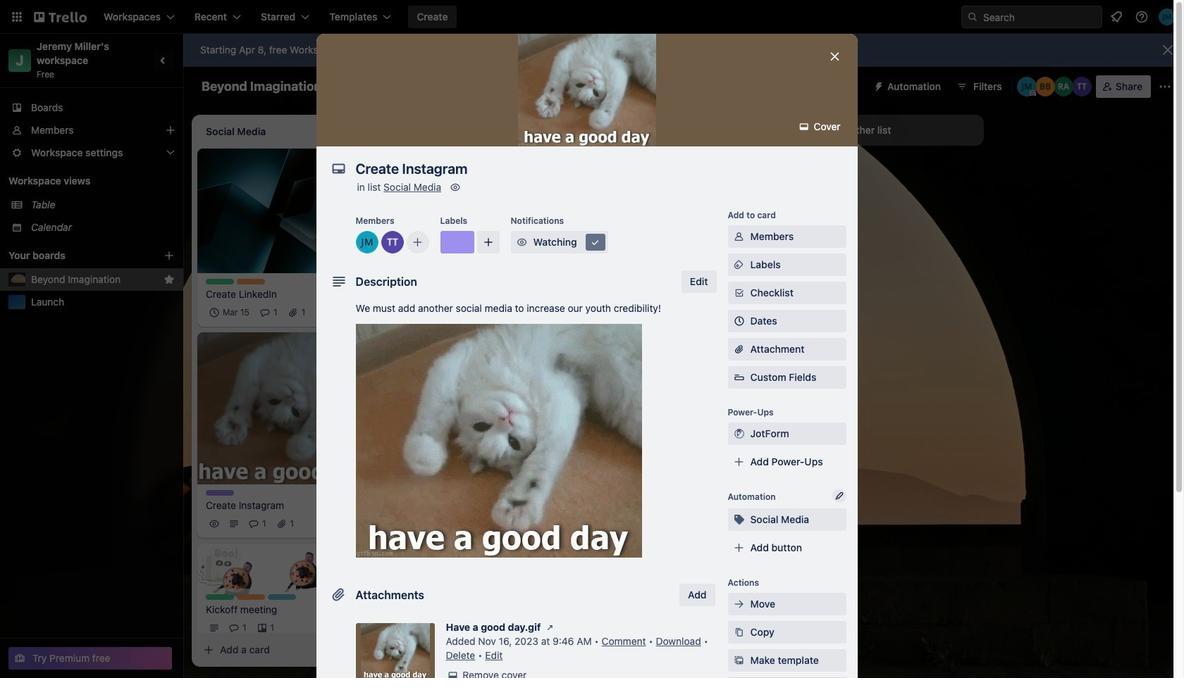 Task type: vqa. For each thing, say whether or not it's contained in the screenshot.
a
no



Task type: describe. For each thing, give the bounding box(es) containing it.
jeremy miller (jeremymiller198) image left add members to card icon
[[356, 231, 378, 254]]

Board name text field
[[195, 75, 329, 98]]

jeremy miller (jeremymiller198) image
[[348, 516, 364, 533]]

1 vertical spatial terry turtle (terryturtle) image
[[348, 620, 364, 637]]

color: purple, title: none image
[[440, 231, 474, 254]]

ruby anderson (rubyanderson7) image
[[1054, 77, 1074, 97]]

add board image
[[164, 250, 175, 262]]

add members to card image
[[412, 235, 423, 250]]

color: bold red, title: "thoughts" element
[[406, 364, 434, 369]]

terry turtle (terryturtle) image up edit card icon
[[348, 304, 364, 321]]

color: purple, title: none image
[[206, 491, 234, 496]]

0 horizontal spatial create from template… image
[[361, 645, 372, 656]]

search image
[[967, 11, 979, 23]]

color: orange, title: none image for color: green, title: none image
[[237, 595, 265, 601]]

terry turtle (terryturtle) image right bob builder (bobbuilder40) icon
[[1072, 77, 1092, 97]]

create from template… image
[[561, 424, 572, 435]]

Search field
[[979, 6, 1102, 27]]

edit card image
[[352, 339, 363, 350]]

color: green, title: none image
[[206, 595, 234, 601]]

starred icon image
[[164, 274, 175, 286]]



Task type: locate. For each thing, give the bounding box(es) containing it.
terry turtle (terryturtle) image
[[328, 516, 345, 533], [348, 620, 364, 637]]

sm image
[[732, 230, 746, 244], [732, 513, 746, 527], [543, 621, 557, 635], [732, 626, 746, 640], [446, 669, 460, 679]]

terry turtle (terryturtle) image left add members to card icon
[[381, 231, 404, 254]]

0 vertical spatial terry turtle (terryturtle) image
[[328, 516, 345, 533]]

0 vertical spatial color: orange, title: none image
[[237, 279, 265, 285]]

have\_a\_good\_day.gif image
[[356, 324, 642, 558]]

bob builder (bobbuilder40) image
[[1035, 77, 1055, 97]]

1 horizontal spatial terry turtle (terryturtle) image
[[348, 620, 364, 637]]

your boards with 2 items element
[[8, 247, 142, 264]]

color: orange, title: none image for color: green, title: none icon
[[237, 279, 265, 285]]

terry turtle (terryturtle) image left ruby anderson (rubyanderson7) image
[[516, 330, 533, 347]]

0 vertical spatial create from template… image
[[761, 382, 773, 393]]

jeremy miller (jeremymiller198) image right open information menu icon
[[1159, 8, 1176, 25]]

show menu image
[[1158, 80, 1172, 94]]

primary element
[[0, 0, 1184, 34]]

color: orange, title: none image right color: green, title: none image
[[237, 595, 265, 601]]

terry turtle (terryturtle) image
[[1072, 77, 1092, 97], [381, 231, 404, 254], [348, 304, 364, 321], [516, 330, 533, 347]]

customize views image
[[545, 80, 559, 94]]

color: orange, title: none image right color: green, title: none icon
[[237, 279, 265, 285]]

create from template… image
[[761, 382, 773, 393], [361, 645, 372, 656]]

0 horizontal spatial terry turtle (terryturtle) image
[[328, 516, 345, 533]]

open information menu image
[[1135, 10, 1149, 24]]

1 color: orange, title: none image from the top
[[237, 279, 265, 285]]

None text field
[[349, 157, 814, 182]]

1 horizontal spatial create from template… image
[[761, 382, 773, 393]]

color: green, title: none image
[[206, 279, 234, 285]]

0 notifications image
[[1108, 8, 1125, 25]]

color: orange, title: none image
[[237, 279, 265, 285], [237, 595, 265, 601]]

1 vertical spatial create from template… image
[[361, 645, 372, 656]]

1 vertical spatial color: orange, title: none image
[[237, 595, 265, 601]]

2 color: orange, title: none image from the top
[[237, 595, 265, 601]]

None checkbox
[[426, 290, 500, 307], [206, 304, 254, 321], [426, 290, 500, 307], [206, 304, 254, 321]]

jeremy miller (jeremymiller198) image left ruby anderson (rubyanderson7) icon
[[1017, 77, 1037, 97]]

sm image
[[868, 75, 888, 95], [797, 120, 811, 134], [448, 180, 463, 195], [515, 235, 529, 250], [588, 235, 602, 250], [732, 258, 746, 272], [732, 427, 746, 441], [732, 598, 746, 612], [732, 654, 746, 668]]

jeremy miller (jeremymiller198) image left ruby anderson (rubyanderson7) image
[[536, 330, 553, 347]]

jeremy miller (jeremymiller198) image
[[1159, 8, 1176, 25], [1017, 77, 1037, 97], [356, 231, 378, 254], [536, 330, 553, 347]]

back to home image
[[34, 6, 87, 28]]

ruby anderson (rubyanderson7) image
[[556, 330, 572, 347]]

color: sky, title: "sparkling" element
[[268, 595, 296, 601]]



